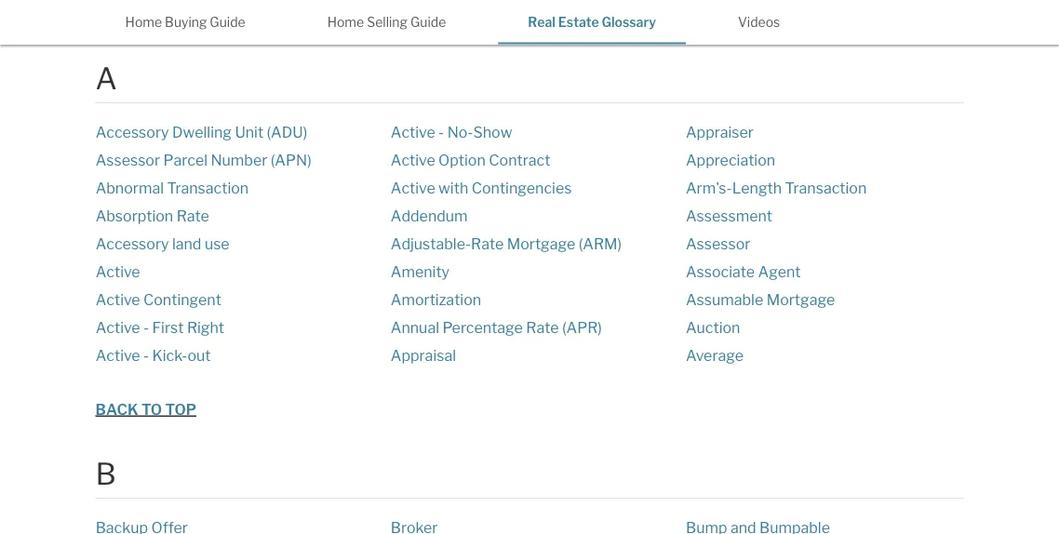 Task type: describe. For each thing, give the bounding box(es) containing it.
first
[[152, 319, 184, 337]]

active for active with contingencies
[[391, 179, 436, 197]]

auction link
[[686, 318, 964, 339]]

unit
[[235, 123, 264, 142]]

(apn)
[[271, 151, 312, 170]]

annual
[[391, 319, 440, 337]]

show
[[474, 123, 513, 142]]

i link
[[419, 7, 422, 23]]

a link
[[227, 7, 236, 23]]

adjustable-rate mortgage (arm)
[[391, 235, 622, 253]]

(arm)
[[579, 235, 622, 253]]

no-
[[448, 123, 474, 142]]

e
[[324, 7, 332, 23]]

accessory land use link
[[96, 234, 373, 255]]

with
[[439, 179, 469, 197]]

dwelling
[[172, 123, 232, 142]]

contingent
[[143, 291, 222, 309]]

r link
[[630, 7, 639, 23]]

adjustable-
[[391, 235, 471, 253]]

active - no-show link
[[391, 122, 669, 143]]

appraisal link
[[391, 346, 669, 366]]

absorption rate link
[[96, 206, 373, 227]]

home for home selling guide
[[328, 14, 364, 30]]

o link
[[556, 7, 566, 23]]

n link
[[531, 7, 541, 23]]

associate agent
[[686, 263, 801, 281]]

glossary
[[602, 14, 657, 30]]

addendum
[[391, 207, 468, 225]]

accessory land use
[[96, 235, 230, 253]]

accessory for accessory land use
[[96, 235, 169, 253]]

option
[[439, 151, 486, 170]]

active link
[[96, 262, 373, 283]]

x
[[777, 7, 786, 23]]

active for active - first right
[[96, 319, 140, 337]]

q link
[[605, 7, 615, 23]]

abnormal
[[96, 179, 164, 197]]

active - first right
[[96, 319, 224, 337]]

active - first right link
[[96, 318, 373, 339]]

land
[[172, 235, 202, 253]]

associate
[[686, 263, 755, 281]]

home buying guide link
[[96, 0, 275, 42]]

back to top
[[96, 401, 197, 419]]

active with contingencies
[[391, 179, 572, 197]]

average
[[686, 347, 744, 365]]

appreciation
[[686, 151, 776, 170]]

appraisal
[[391, 347, 456, 365]]

active for active option contract
[[391, 151, 436, 170]]

active with contingencies link
[[391, 178, 669, 199]]

- for kick-
[[143, 347, 149, 365]]

annual percentage rate (apr) link
[[391, 318, 669, 339]]

1 transaction from the left
[[167, 179, 249, 197]]

rate for absorption
[[177, 207, 209, 225]]

agent
[[759, 263, 801, 281]]

active for active - kick-out
[[96, 347, 140, 365]]

e link
[[324, 7, 332, 23]]

s link
[[654, 7, 662, 23]]

auction
[[686, 319, 741, 337]]

q
[[605, 7, 615, 23]]

g link
[[370, 7, 379, 23]]

back
[[96, 401, 138, 419]]

abnormal transaction
[[96, 179, 249, 197]]

contingencies
[[472, 179, 572, 197]]

o
[[556, 7, 566, 23]]

p link
[[581, 7, 590, 23]]

assessment
[[686, 207, 773, 225]]

amortization link
[[391, 290, 669, 311]]

0 vertical spatial a
[[227, 7, 236, 23]]

- for no-
[[439, 123, 444, 142]]

absorption
[[96, 207, 173, 225]]

assessor parcel number (apn) link
[[96, 150, 373, 171]]

addendum link
[[391, 206, 669, 227]]

arm's-length transaction
[[686, 179, 867, 197]]

assumable mortgage link
[[686, 290, 964, 311]]

(apr)
[[562, 319, 603, 337]]

assessment link
[[686, 206, 964, 227]]

active - kick-out
[[96, 347, 211, 365]]



Task type: vqa. For each thing, say whether or not it's contained in the screenshot.
Read to the middle
no



Task type: locate. For each thing, give the bounding box(es) containing it.
0 vertical spatial assessor
[[96, 151, 160, 170]]

home for home buying guide
[[125, 14, 162, 30]]

guide inside home selling guide link
[[411, 14, 446, 30]]

active up active - first right
[[96, 291, 140, 309]]

transaction down assessor parcel number (apn)
[[167, 179, 249, 197]]

active for active
[[96, 263, 140, 281]]

2 vertical spatial -
[[143, 347, 149, 365]]

1 accessory from the top
[[96, 123, 169, 142]]

adjustable-rate mortgage (arm) link
[[391, 234, 669, 255]]

accessory dwelling unit (adu) link
[[96, 122, 373, 143]]

assessor
[[96, 151, 160, 170], [686, 235, 751, 253]]

home buying guide
[[125, 14, 246, 30]]

guide right h link
[[411, 14, 446, 30]]

j
[[437, 7, 443, 23]]

- left kick-
[[143, 347, 149, 365]]

rate up the land
[[177, 207, 209, 225]]

w
[[749, 7, 762, 23]]

f
[[347, 7, 355, 23]]

2 guide from the left
[[411, 14, 446, 30]]

assumable
[[686, 291, 764, 309]]

mortgage down agent
[[767, 291, 836, 309]]

average link
[[686, 346, 964, 366]]

use
[[205, 235, 230, 253]]

0 horizontal spatial home
[[125, 14, 162, 30]]

r
[[630, 7, 639, 23]]

1 horizontal spatial guide
[[411, 14, 446, 30]]

guide for home buying guide
[[210, 14, 246, 30]]

selling
[[367, 14, 408, 30]]

home left buying
[[125, 14, 162, 30]]

buying
[[165, 14, 207, 30]]

2 transaction from the left
[[786, 179, 867, 197]]

0 vertical spatial -
[[439, 123, 444, 142]]

1 vertical spatial a
[[96, 61, 117, 97]]

assessor for assessor parcel number (apn)
[[96, 151, 160, 170]]

guide
[[210, 14, 246, 30], [411, 14, 446, 30]]

0 vertical spatial rate
[[177, 207, 209, 225]]

guide for home selling guide
[[411, 14, 446, 30]]

s
[[654, 7, 662, 23]]

assumable mortgage
[[686, 291, 836, 309]]

amortization
[[391, 291, 482, 309]]

active up active contingent
[[96, 263, 140, 281]]

contract
[[489, 151, 551, 170]]

w link
[[749, 7, 762, 23]]

assessor up abnormal
[[96, 151, 160, 170]]

0 vertical spatial mortgage
[[507, 235, 576, 253]]

parcel
[[163, 151, 208, 170]]

a
[[227, 7, 236, 23], [96, 61, 117, 97]]

amenity
[[391, 263, 450, 281]]

- for first
[[143, 319, 149, 337]]

to
[[141, 401, 162, 419]]

appraiser
[[686, 123, 754, 142]]

home left g link
[[328, 14, 364, 30]]

1 vertical spatial rate
[[471, 235, 504, 253]]

mortgage down addendum link
[[507, 235, 576, 253]]

- left the no-
[[439, 123, 444, 142]]

1 horizontal spatial transaction
[[786, 179, 867, 197]]

0 horizontal spatial assessor
[[96, 151, 160, 170]]

active left the no-
[[391, 123, 436, 142]]

home selling guide
[[328, 14, 446, 30]]

1 horizontal spatial home
[[328, 14, 364, 30]]

kick-
[[152, 347, 188, 365]]

accessory down absorption
[[96, 235, 169, 253]]

associate agent link
[[686, 262, 964, 283]]

0 horizontal spatial transaction
[[167, 179, 249, 197]]

rate for adjustable-
[[471, 235, 504, 253]]

0 horizontal spatial mortgage
[[507, 235, 576, 253]]

active contingent
[[96, 291, 222, 309]]

1 horizontal spatial assessor
[[686, 235, 751, 253]]

h link
[[394, 7, 404, 23]]

right
[[187, 319, 224, 337]]

1 vertical spatial assessor
[[686, 235, 751, 253]]

accessory for accessory dwelling unit (adu)
[[96, 123, 169, 142]]

annual percentage rate (apr)
[[391, 319, 603, 337]]

j link
[[437, 7, 443, 23]]

0 vertical spatial accessory
[[96, 123, 169, 142]]

0 horizontal spatial guide
[[210, 14, 246, 30]]

out
[[188, 347, 211, 365]]

transaction down appreciation link
[[786, 179, 867, 197]]

- left first
[[143, 319, 149, 337]]

guide right buying
[[210, 14, 246, 30]]

1 home from the left
[[125, 14, 162, 30]]

back to top link
[[96, 401, 197, 419]]

abnormal transaction link
[[96, 178, 373, 199]]

active - no-show
[[391, 123, 513, 142]]

active for active contingent
[[96, 291, 140, 309]]

transaction
[[167, 179, 249, 197], [786, 179, 867, 197]]

absorption rate
[[96, 207, 209, 225]]

0 horizontal spatial a
[[96, 61, 117, 97]]

i
[[419, 7, 422, 23]]

accessory dwelling unit (adu)
[[96, 123, 308, 142]]

real estate glossary
[[528, 14, 657, 30]]

f link
[[347, 7, 355, 23]]

appraiser link
[[686, 122, 964, 143]]

home selling guide link
[[298, 0, 476, 42]]

active
[[391, 123, 436, 142], [391, 151, 436, 170], [391, 179, 436, 197], [96, 263, 140, 281], [96, 291, 140, 309], [96, 319, 140, 337], [96, 347, 140, 365]]

rate
[[177, 207, 209, 225], [471, 235, 504, 253], [527, 319, 559, 337]]

(adu)
[[267, 123, 308, 142]]

active down active - first right
[[96, 347, 140, 365]]

2 horizontal spatial rate
[[527, 319, 559, 337]]

1 horizontal spatial mortgage
[[767, 291, 836, 309]]

1 guide from the left
[[210, 14, 246, 30]]

2 home from the left
[[328, 14, 364, 30]]

2 vertical spatial rate
[[527, 319, 559, 337]]

p
[[581, 7, 590, 23]]

active contingent link
[[96, 290, 373, 311]]

b
[[96, 456, 116, 493]]

1 horizontal spatial rate
[[471, 235, 504, 253]]

arm's-
[[686, 179, 733, 197]]

active down active - no-show
[[391, 151, 436, 170]]

2 accessory from the top
[[96, 235, 169, 253]]

videos link
[[709, 0, 811, 42]]

g
[[370, 7, 379, 23]]

accessory up abnormal
[[96, 123, 169, 142]]

assessor up associate
[[686, 235, 751, 253]]

real estate glossary link
[[499, 0, 686, 42]]

1 vertical spatial -
[[143, 319, 149, 337]]

n
[[531, 7, 541, 23]]

videos
[[738, 14, 781, 30]]

percentage
[[443, 319, 523, 337]]

active for active - no-show
[[391, 123, 436, 142]]

number
[[211, 151, 268, 170]]

1 vertical spatial mortgage
[[767, 291, 836, 309]]

rate down amortization link
[[527, 319, 559, 337]]

1 vertical spatial accessory
[[96, 235, 169, 253]]

1 horizontal spatial a
[[227, 7, 236, 23]]

0 horizontal spatial rate
[[177, 207, 209, 225]]

guide inside home buying guide link
[[210, 14, 246, 30]]

active up active - kick-out
[[96, 319, 140, 337]]

arm's-length transaction link
[[686, 178, 964, 199]]

active up "addendum"
[[391, 179, 436, 197]]

rate down addendum link
[[471, 235, 504, 253]]

active - kick-out link
[[96, 346, 373, 366]]

active option contract link
[[391, 150, 669, 171]]

assessor for assessor
[[686, 235, 751, 253]]

real
[[528, 14, 556, 30]]

top
[[165, 401, 197, 419]]

home
[[125, 14, 162, 30], [328, 14, 364, 30]]



